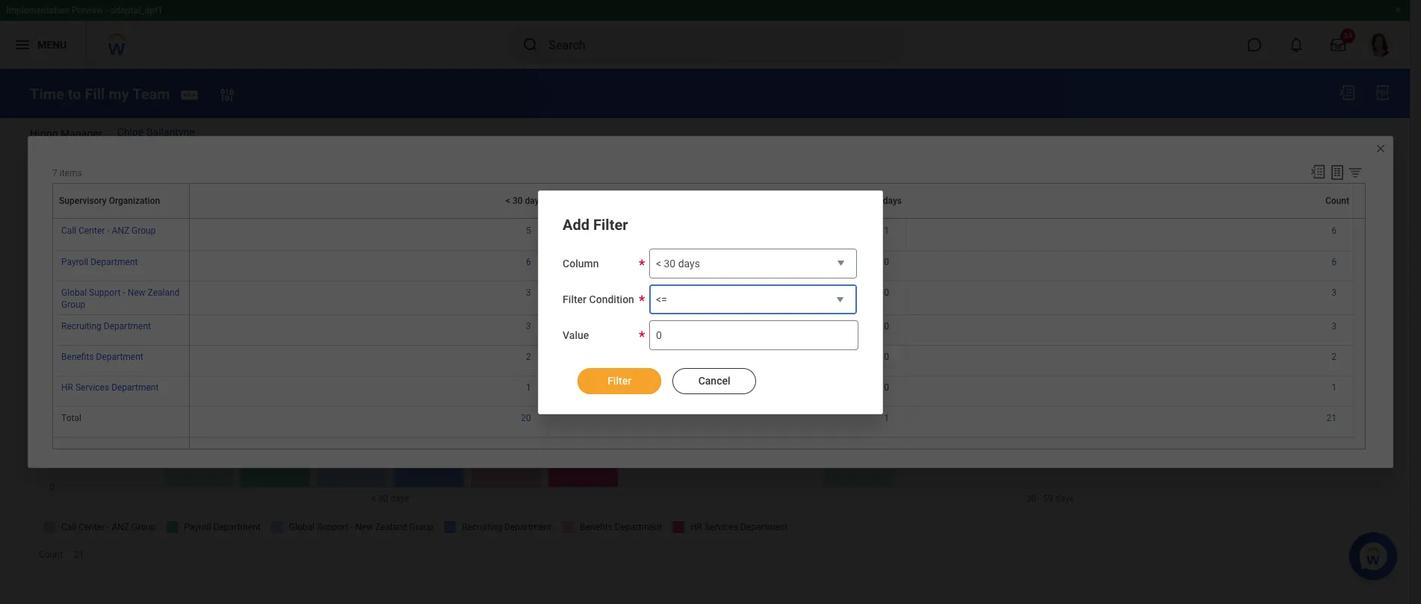 Task type: vqa. For each thing, say whether or not it's contained in the screenshot.
the leftmost 2 button
yes



Task type: describe. For each thing, give the bounding box(es) containing it.
value
[[563, 329, 589, 341]]

- for implementation preview -   adeptai_dpt1
[[106, 5, 108, 16]]

2 horizontal spatial days
[[883, 196, 902, 206]]

0 vertical spatial count
[[1326, 196, 1350, 206]]

- for global support - new zealand group
[[123, 287, 125, 298]]

add
[[563, 216, 590, 234]]

department right the services
[[111, 382, 159, 393]]

recruiting department
[[61, 321, 151, 332]]

5 0 button from the top
[[884, 382, 892, 394]]

supervisory
[[59, 196, 107, 206]]

department for benefits department
[[96, 352, 143, 362]]

21 button inside time to fill my team main content
[[74, 549, 86, 561]]

support
[[89, 287, 121, 298]]

3 0 from the top
[[884, 321, 889, 332]]

column
[[563, 257, 599, 269]]

2 for 2nd the 2 button from right
[[526, 352, 531, 362]]

0 vertical spatial filter
[[594, 216, 628, 234]]

time
[[30, 85, 64, 103]]

services
[[75, 382, 109, 393]]

20
[[521, 413, 531, 423]]

hr
[[61, 382, 73, 393]]

change selection image
[[219, 86, 237, 104]]

add filter dialog
[[538, 190, 883, 414]]

team
[[132, 85, 170, 103]]

total
[[61, 413, 81, 423]]

supervisory organization
[[59, 196, 160, 206]]

7 items
[[52, 168, 82, 179]]

total element
[[61, 410, 81, 423]]

1 horizontal spatial 21
[[1327, 413, 1337, 423]]

<=
[[656, 293, 667, 305]]

department for payroll department
[[91, 257, 138, 267]]

implementation preview -   adeptai_dpt1
[[6, 5, 163, 16]]

chloé
[[117, 126, 144, 138]]

0 vertical spatial < 30 days
[[506, 196, 544, 206]]

search image
[[522, 36, 540, 54]]

21 inside time to fill my team main content
[[74, 550, 84, 560]]

implementation preview -   adeptai_dpt1 banner
[[0, 0, 1410, 69]]

- left 59
[[866, 196, 869, 206]]

filter condition
[[563, 293, 634, 305]]

filter button
[[578, 368, 662, 394]]

benefits department
[[61, 352, 143, 362]]

<= button
[[649, 284, 857, 316]]

hiring
[[30, 128, 58, 140]]

< 30 days inside dropdown button
[[656, 257, 700, 269]]

items
[[60, 168, 82, 179]]

row element containing supervisory organization
[[54, 184, 192, 218]]

close image
[[1375, 143, 1387, 155]]

6 button for 0
[[1332, 256, 1339, 268]]

filter for filter condition
[[563, 293, 587, 305]]

cancel
[[699, 375, 731, 387]]

59
[[871, 196, 881, 206]]

new
[[128, 287, 145, 298]]

adeptai_dpt1
[[111, 5, 163, 16]]

benefits department link
[[61, 349, 143, 362]]

0 vertical spatial <
[[506, 196, 510, 206]]

configure and view chart data image
[[1344, 186, 1360, 202]]

benefits
[[61, 352, 94, 362]]

30 - 59 days
[[853, 196, 902, 206]]

payroll department link
[[61, 254, 138, 267]]

call center - anz group
[[61, 226, 156, 236]]

5 button
[[526, 225, 533, 237]]

select to filter grid data image
[[1348, 164, 1364, 180]]

time to fill my team link
[[30, 85, 170, 103]]

group inside global support - new zealand group
[[61, 299, 85, 310]]

7
[[52, 168, 57, 179]]

6 button for 1
[[1332, 225, 1339, 237]]

4 0 from the top
[[884, 352, 889, 362]]

1 0 button from the top
[[884, 256, 892, 268]]

0 horizontal spatial 30
[[513, 196, 523, 206]]

Value text field
[[649, 320, 859, 350]]

export to excel image
[[1339, 84, 1357, 102]]

row element containing < 30 days
[[190, 184, 1357, 218]]

center
[[79, 226, 105, 236]]

20 button
[[521, 412, 533, 424]]



Task type: locate. For each thing, give the bounding box(es) containing it.
payroll
[[61, 257, 88, 267]]

1 horizontal spatial <
[[656, 257, 661, 269]]

recruiting department link
[[61, 318, 151, 332]]

<
[[506, 196, 510, 206], [656, 257, 661, 269]]

global support - new zealand group link
[[61, 284, 180, 310]]

0 vertical spatial 21
[[1327, 413, 1337, 423]]

profile logan mcneil element
[[1360, 28, 1401, 61]]

1 vertical spatial group
[[61, 299, 85, 310]]

- inside call center - anz group link
[[107, 226, 110, 236]]

- right preview
[[106, 5, 108, 16]]

group inside call center - anz group link
[[132, 226, 156, 236]]

time to fill my team
[[30, 85, 170, 103]]

0
[[884, 257, 889, 267], [884, 287, 889, 298], [884, 321, 889, 332], [884, 352, 889, 362], [884, 382, 889, 393]]

implementation
[[6, 5, 69, 16]]

1 horizontal spatial count
[[1326, 196, 1350, 206]]

2 for second the 2 button from left
[[1332, 352, 1337, 362]]

items selected list
[[117, 126, 220, 169]]

< 30 days
[[506, 196, 544, 206], [656, 257, 700, 269]]

cancel button
[[673, 368, 756, 394]]

2 row element from the left
[[190, 184, 1357, 218]]

1
[[884, 226, 889, 236], [526, 382, 531, 393], [1332, 382, 1337, 393], [884, 413, 889, 423]]

< 30 days up 5
[[506, 196, 544, 206]]

- for call center - anz group
[[107, 226, 110, 236]]

2 horizontal spatial 30
[[853, 196, 863, 206]]

row element up anz
[[54, 184, 192, 218]]

2 2 button from the left
[[1332, 351, 1339, 363]]

1 vertical spatial < 30 days
[[656, 257, 700, 269]]

0 vertical spatial 21 button
[[1327, 412, 1339, 424]]

hr services department link
[[61, 379, 159, 393]]

days inside dropdown button
[[678, 257, 700, 269]]

payroll department
[[61, 257, 138, 267]]

export to excel image
[[1310, 164, 1327, 180]]

3 0 button from the top
[[884, 320, 892, 332]]

export to worksheets image
[[1329, 164, 1347, 182]]

1 2 from the left
[[526, 352, 531, 362]]

< 30 days button
[[649, 249, 857, 279]]

days up <= popup button
[[678, 257, 700, 269]]

time to fill my team main content
[[0, 69, 1410, 593]]

group down global
[[61, 299, 85, 310]]

filter
[[594, 216, 628, 234], [563, 293, 587, 305], [608, 375, 632, 387]]

- left 'new'
[[123, 287, 125, 298]]

1 horizontal spatial 2
[[1332, 352, 1337, 362]]

view printable version (pdf) image
[[1375, 84, 1392, 102]]

1 vertical spatial <
[[656, 257, 661, 269]]

0 horizontal spatial < 30 days
[[506, 196, 544, 206]]

ballantyne
[[146, 126, 195, 138]]

region inside add filter "dialog"
[[563, 356, 859, 396]]

1 horizontal spatial < 30 days
[[656, 257, 700, 269]]

harper corlette
[[117, 142, 188, 154]]

toolbar
[[1303, 164, 1366, 183]]

add filter
[[563, 216, 628, 234]]

1 button
[[884, 225, 892, 237], [526, 382, 533, 394], [1332, 382, 1339, 394], [884, 412, 892, 424]]

department down global support - new zealand group
[[104, 321, 151, 332]]

1 horizontal spatial days
[[678, 257, 700, 269]]

2 2 from the left
[[1332, 352, 1337, 362]]

3 button
[[526, 287, 533, 299], [1332, 287, 1339, 299], [526, 320, 533, 332], [1332, 320, 1339, 332]]

4 0 button from the top
[[884, 351, 892, 363]]

0 horizontal spatial <
[[506, 196, 510, 206]]

- inside global support - new zealand group
[[123, 287, 125, 298]]

1 0 from the top
[[884, 257, 889, 267]]

filter for filter
[[608, 375, 632, 387]]

call center - anz group link
[[61, 223, 156, 236]]

department down the 'call center - anz group'
[[91, 257, 138, 267]]

group
[[132, 226, 156, 236], [61, 299, 85, 310]]

region
[[563, 356, 859, 396]]

1 horizontal spatial 2 button
[[1332, 351, 1339, 363]]

days up 5 button
[[525, 196, 544, 206]]

1 horizontal spatial 21 button
[[1327, 412, 1339, 424]]

harper corlette list item
[[117, 142, 188, 154]]

group right anz
[[132, 226, 156, 236]]

organization
[[109, 196, 160, 206]]

1 vertical spatial 21
[[74, 550, 84, 560]]

6 button
[[1332, 225, 1339, 237], [526, 256, 533, 268], [1332, 256, 1339, 268]]

days right 59
[[883, 196, 902, 206]]

inbox large image
[[1331, 37, 1346, 52]]

6
[[1332, 226, 1337, 236], [526, 257, 531, 267], [1332, 257, 1337, 267]]

call
[[61, 226, 76, 236]]

days
[[525, 196, 544, 206], [883, 196, 902, 206], [678, 257, 700, 269]]

zealand
[[148, 287, 180, 298]]

< inside dropdown button
[[656, 257, 661, 269]]

corlette
[[151, 142, 188, 154]]

global
[[61, 287, 87, 298]]

department
[[91, 257, 138, 267], [104, 321, 151, 332], [96, 352, 143, 362], [111, 382, 159, 393]]

1 row element from the left
[[54, 184, 192, 218]]

1 vertical spatial count
[[39, 550, 63, 560]]

hr services department
[[61, 382, 159, 393]]

department for recruiting department
[[104, 321, 151, 332]]

manager
[[61, 128, 102, 140]]

preview
[[72, 5, 103, 16]]

0 horizontal spatial 21 button
[[74, 549, 86, 561]]

6 for 1
[[1332, 226, 1337, 236]]

2 0 button from the top
[[884, 287, 892, 299]]

hiring manager
[[30, 128, 102, 140]]

- inside implementation preview -   adeptai_dpt1 banner
[[106, 5, 108, 16]]

1 vertical spatial 21 button
[[74, 549, 86, 561]]

0 horizontal spatial group
[[61, 299, 85, 310]]

2 0 from the top
[[884, 287, 889, 298]]

my
[[109, 85, 129, 103]]

21 button
[[1327, 412, 1339, 424], [74, 549, 86, 561]]

condition
[[589, 293, 634, 305]]

count
[[1326, 196, 1350, 206], [39, 550, 63, 560]]

6 for 0
[[1332, 257, 1337, 267]]

-
[[106, 5, 108, 16], [866, 196, 869, 206], [107, 226, 110, 236], [123, 287, 125, 298]]

- left anz
[[107, 226, 110, 236]]

harper
[[117, 142, 149, 154]]

5 0 from the top
[[884, 382, 889, 393]]

department up hr services department link
[[96, 352, 143, 362]]

2
[[526, 352, 531, 362], [1332, 352, 1337, 362]]

30
[[513, 196, 523, 206], [853, 196, 863, 206], [664, 257, 676, 269]]

1 horizontal spatial 30
[[664, 257, 676, 269]]

notifications large image
[[1289, 37, 1304, 52]]

3
[[526, 287, 531, 298], [1332, 287, 1337, 298], [526, 321, 531, 332], [1332, 321, 1337, 332]]

2 button
[[526, 351, 533, 363], [1332, 351, 1339, 363]]

0 vertical spatial group
[[132, 226, 156, 236]]

row element
[[54, 184, 192, 218], [190, 184, 1357, 218]]

chloé ballantyne
[[117, 126, 195, 138]]

30 inside dropdown button
[[664, 257, 676, 269]]

21
[[1327, 413, 1337, 423], [74, 550, 84, 560]]

5
[[526, 226, 531, 236]]

anz
[[112, 226, 129, 236]]

0 horizontal spatial 2
[[526, 352, 531, 362]]

0 horizontal spatial count
[[39, 550, 63, 560]]

chloé ballantyne link
[[117, 126, 195, 138]]

recruiting
[[61, 321, 102, 332]]

region containing filter
[[563, 356, 859, 396]]

0 horizontal spatial 21
[[74, 550, 84, 560]]

< 30 days up <=
[[656, 257, 700, 269]]

fill
[[85, 85, 105, 103]]

to
[[68, 85, 81, 103]]

1 2 button from the left
[[526, 351, 533, 363]]

0 horizontal spatial 2 button
[[526, 351, 533, 363]]

close environment banner image
[[1394, 5, 1403, 14]]

2 vertical spatial filter
[[608, 375, 632, 387]]

filter inside filter button
[[608, 375, 632, 387]]

1 vertical spatial filter
[[563, 293, 587, 305]]

0 button
[[884, 256, 892, 268], [884, 287, 892, 299], [884, 320, 892, 332], [884, 351, 892, 363], [884, 382, 892, 394]]

count inside time to fill my team main content
[[39, 550, 63, 560]]

row element up < 30 days dropdown button
[[190, 184, 1357, 218]]

0 horizontal spatial days
[[525, 196, 544, 206]]

1 horizontal spatial group
[[132, 226, 156, 236]]

global support - new zealand group
[[61, 287, 180, 310]]



